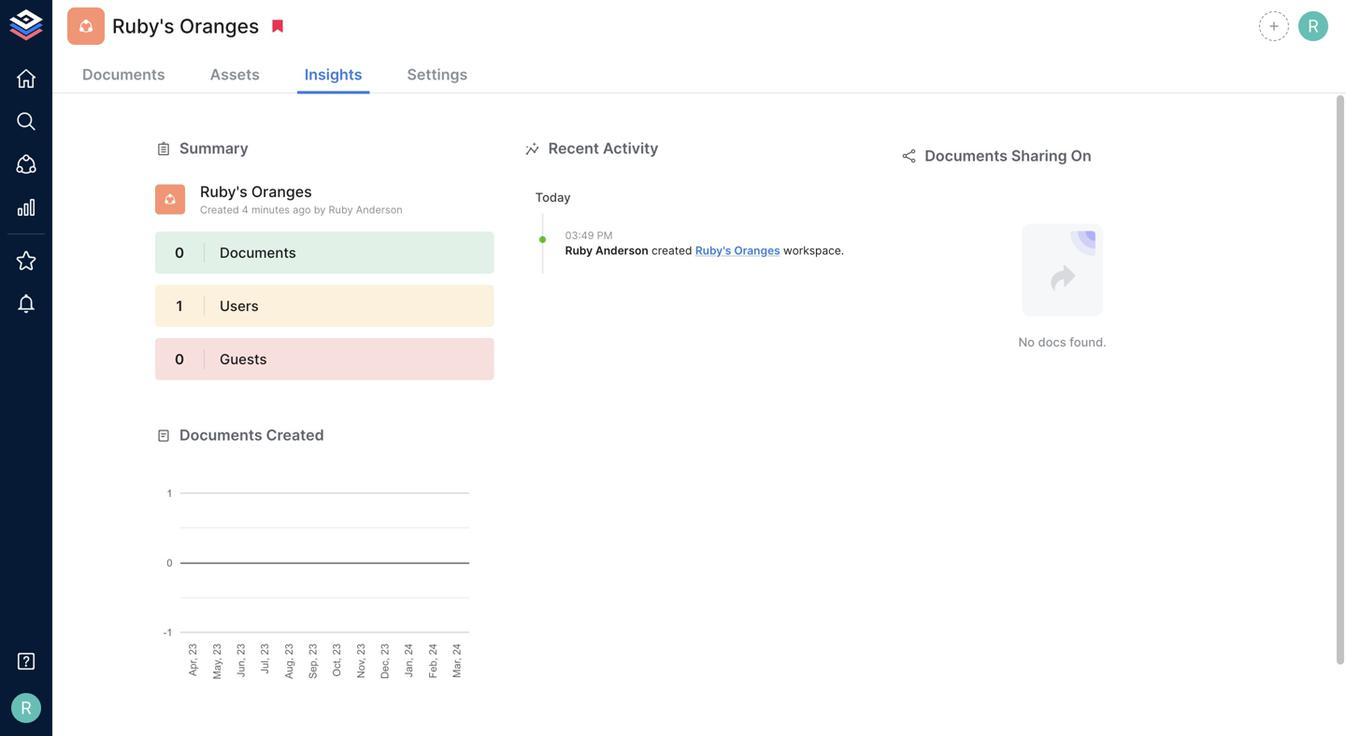 Task type: vqa. For each thing, say whether or not it's contained in the screenshot.
Name
no



Task type: describe. For each thing, give the bounding box(es) containing it.
oranges inside 03:49 pm ruby anderson created ruby's oranges workspace .
[[734, 244, 780, 258]]

sharing
[[1011, 147, 1067, 165]]

created inside 'ruby's oranges created 4 minutes ago by ruby anderson'
[[200, 204, 239, 216]]

03:49 pm ruby anderson created ruby's oranges workspace .
[[565, 230, 844, 258]]

1 horizontal spatial r
[[1308, 16, 1319, 36]]

insights link
[[297, 58, 370, 94]]

1 vertical spatial r
[[21, 698, 32, 719]]

recent activity
[[548, 139, 659, 158]]

found.
[[1070, 335, 1107, 349]]

no docs found.
[[1018, 335, 1107, 349]]

documents for documents sharing on
[[925, 147, 1008, 165]]

oranges for ruby's oranges created 4 minutes ago by ruby anderson
[[251, 183, 312, 201]]

documents for documents link
[[82, 65, 165, 84]]

.
[[841, 244, 844, 258]]

assets
[[210, 65, 260, 84]]

ruby's oranges created 4 minutes ago by ruby anderson
[[200, 183, 403, 216]]

minutes
[[251, 204, 290, 216]]

0 for guests
[[175, 351, 184, 368]]

users
[[220, 298, 259, 315]]

assets link
[[203, 58, 267, 94]]

1
[[176, 298, 183, 315]]

documents link
[[75, 58, 173, 94]]

03:49
[[565, 230, 594, 242]]

docs
[[1038, 335, 1066, 349]]

4
[[242, 204, 249, 216]]

ruby's for ruby's oranges
[[112, 14, 174, 38]]

ruby inside 03:49 pm ruby anderson created ruby's oranges workspace .
[[565, 244, 593, 258]]

ruby's inside 03:49 pm ruby anderson created ruby's oranges workspace .
[[695, 244, 731, 258]]

today
[[535, 190, 571, 205]]

ruby's oranges
[[112, 14, 259, 38]]

documents for documents created
[[179, 426, 262, 445]]



Task type: locate. For each thing, give the bounding box(es) containing it.
settings link
[[400, 58, 475, 94]]

0
[[175, 245, 184, 261], [175, 351, 184, 368]]

oranges
[[180, 14, 259, 38], [251, 183, 312, 201], [734, 244, 780, 258]]

ruby's up the 4
[[200, 183, 247, 201]]

1 vertical spatial 0
[[175, 351, 184, 368]]

2 0 from the top
[[175, 351, 184, 368]]

oranges up minutes
[[251, 183, 312, 201]]

by
[[314, 204, 326, 216]]

created left the 4
[[200, 204, 239, 216]]

0 vertical spatial anderson
[[356, 204, 403, 216]]

workspace
[[783, 244, 841, 258]]

1 horizontal spatial anderson
[[595, 244, 648, 258]]

summary
[[179, 139, 249, 158]]

documents
[[82, 65, 165, 84], [925, 147, 1008, 165], [220, 245, 296, 261], [179, 426, 262, 445]]

settings
[[407, 65, 468, 84]]

1 horizontal spatial created
[[266, 426, 324, 445]]

0 horizontal spatial created
[[200, 204, 239, 216]]

1 0 from the top
[[175, 245, 184, 261]]

1 vertical spatial r button
[[6, 688, 47, 729]]

activity
[[603, 139, 659, 158]]

documents down the guests
[[179, 426, 262, 445]]

1 vertical spatial created
[[266, 426, 324, 445]]

recent
[[548, 139, 599, 158]]

documents inside documents link
[[82, 65, 165, 84]]

0 vertical spatial ruby's
[[112, 14, 174, 38]]

a chart. element
[[155, 446, 495, 680]]

0 vertical spatial 0
[[175, 245, 184, 261]]

ruby right "by"
[[329, 204, 353, 216]]

0 up 1
[[175, 245, 184, 261]]

ruby's for ruby's oranges created 4 minutes ago by ruby anderson
[[200, 183, 247, 201]]

documents down ruby's oranges
[[82, 65, 165, 84]]

oranges left workspace
[[734, 244, 780, 258]]

1 vertical spatial ruby's
[[200, 183, 247, 201]]

2 vertical spatial oranges
[[734, 244, 780, 258]]

0 vertical spatial r
[[1308, 16, 1319, 36]]

remove bookmark image
[[269, 18, 286, 35]]

0 vertical spatial oranges
[[180, 14, 259, 38]]

1 horizontal spatial r button
[[1296, 8, 1331, 44]]

r button
[[1296, 8, 1331, 44], [6, 688, 47, 729]]

a chart. image
[[155, 446, 495, 680]]

0 vertical spatial r button
[[1296, 8, 1331, 44]]

0 vertical spatial created
[[200, 204, 239, 216]]

1 horizontal spatial ruby's
[[200, 183, 247, 201]]

ruby
[[329, 204, 353, 216], [565, 244, 593, 258]]

1 horizontal spatial ruby
[[565, 244, 593, 258]]

anderson inside 03:49 pm ruby anderson created ruby's oranges workspace .
[[595, 244, 648, 258]]

no
[[1018, 335, 1035, 349]]

r
[[1308, 16, 1319, 36], [21, 698, 32, 719]]

1 vertical spatial ruby
[[565, 244, 593, 258]]

0 vertical spatial ruby
[[329, 204, 353, 216]]

documents created
[[179, 426, 324, 445]]

0 for documents
[[175, 245, 184, 261]]

ruby inside 'ruby's oranges created 4 minutes ago by ruby anderson'
[[329, 204, 353, 216]]

ruby's
[[112, 14, 174, 38], [200, 183, 247, 201], [695, 244, 731, 258]]

2 horizontal spatial ruby's
[[695, 244, 731, 258]]

created
[[652, 244, 692, 258]]

0 horizontal spatial anderson
[[356, 204, 403, 216]]

1 vertical spatial anderson
[[595, 244, 648, 258]]

oranges inside 'ruby's oranges created 4 minutes ago by ruby anderson'
[[251, 183, 312, 201]]

oranges for ruby's oranges
[[180, 14, 259, 38]]

0 horizontal spatial r
[[21, 698, 32, 719]]

documents left sharing
[[925, 147, 1008, 165]]

ruby's up documents link
[[112, 14, 174, 38]]

oranges up assets at the top left of the page
[[180, 14, 259, 38]]

ruby's right the created
[[695, 244, 731, 258]]

on
[[1071, 147, 1092, 165]]

insights
[[305, 65, 362, 84]]

pm
[[597, 230, 613, 242]]

ruby down 03:49
[[565, 244, 593, 258]]

guests
[[220, 351, 267, 368]]

anderson inside 'ruby's oranges created 4 minutes ago by ruby anderson'
[[356, 204, 403, 216]]

anderson down pm
[[595, 244, 648, 258]]

0 horizontal spatial r button
[[6, 688, 47, 729]]

2 vertical spatial ruby's
[[695, 244, 731, 258]]

documents sharing on
[[925, 147, 1092, 165]]

ago
[[293, 204, 311, 216]]

created
[[200, 204, 239, 216], [266, 426, 324, 445]]

anderson right "by"
[[356, 204, 403, 216]]

0 horizontal spatial ruby
[[329, 204, 353, 216]]

anderson
[[356, 204, 403, 216], [595, 244, 648, 258]]

documents down minutes
[[220, 245, 296, 261]]

ruby's inside 'ruby's oranges created 4 minutes ago by ruby anderson'
[[200, 183, 247, 201]]

0 down 1
[[175, 351, 184, 368]]

1 vertical spatial oranges
[[251, 183, 312, 201]]

ruby's oranges link
[[695, 244, 780, 258]]

created down the guests
[[266, 426, 324, 445]]

0 horizontal spatial ruby's
[[112, 14, 174, 38]]



